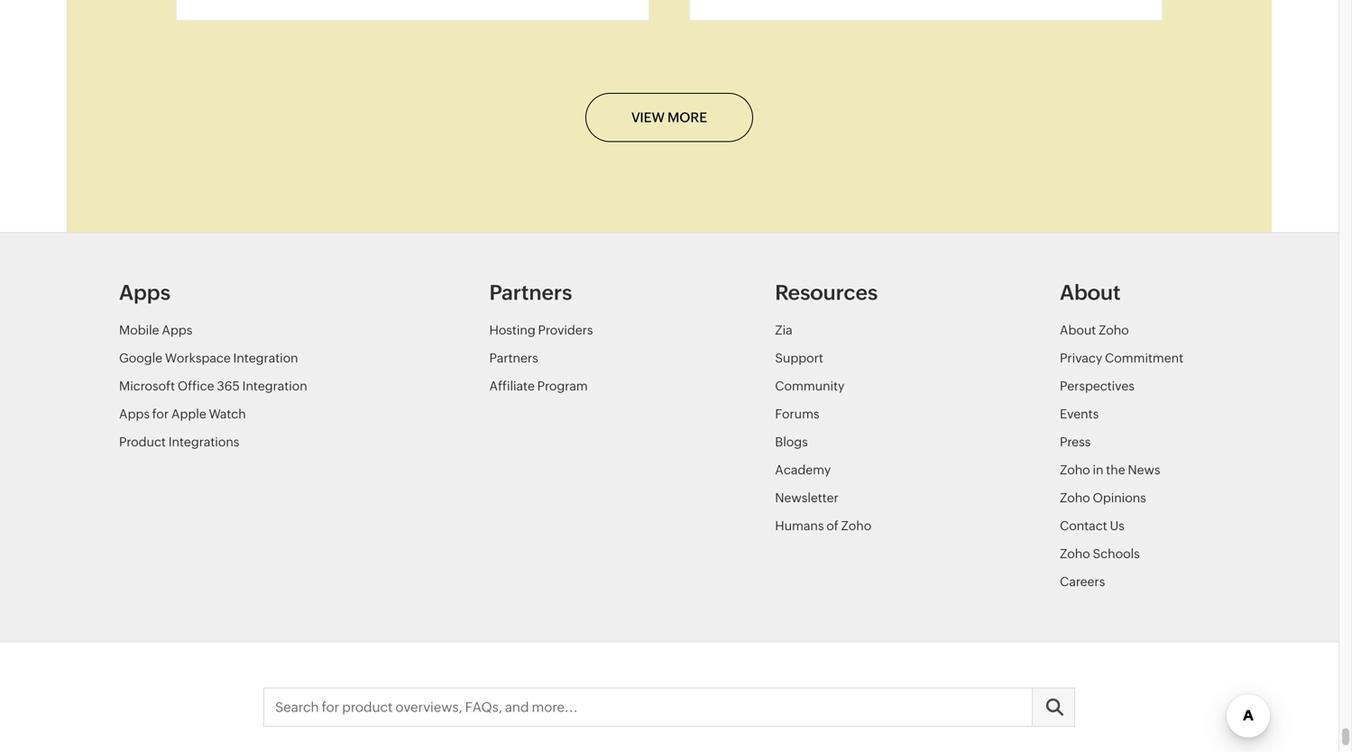 Task type: locate. For each thing, give the bounding box(es) containing it.
apps inside mobile apps link
[[162, 323, 192, 338]]

privacy commitment link
[[1060, 344, 1184, 372]]

schools
[[1093, 547, 1140, 561]]

1 vertical spatial apps
[[162, 323, 192, 338]]

humans of zoho
[[775, 519, 872, 533]]

integration right 365
[[242, 379, 307, 393]]

privacy
[[1060, 351, 1103, 366]]

zoho opinions link
[[1060, 484, 1146, 512]]

partners up hosting providers
[[489, 281, 572, 304]]

careers
[[1060, 575, 1105, 589]]

0 vertical spatial apps
[[119, 281, 170, 304]]

1 vertical spatial about
[[1060, 323, 1096, 338]]

workspace
[[165, 351, 231, 366]]

apple
[[171, 407, 206, 421]]

1 vertical spatial integration
[[242, 379, 307, 393]]

apps up mobile
[[119, 281, 170, 304]]

academy link
[[775, 456, 831, 484]]

0 vertical spatial integration
[[233, 351, 298, 366]]

providers
[[538, 323, 593, 338]]

careers link
[[1060, 568, 1105, 596]]

product
[[119, 435, 166, 449]]

1 vertical spatial partners
[[489, 351, 538, 366]]

about zoho
[[1060, 323, 1129, 338]]

1 about from the top
[[1060, 281, 1121, 304]]

partners
[[489, 281, 572, 304], [489, 351, 538, 366]]

integration up 365
[[233, 351, 298, 366]]

zoho right of at bottom right
[[841, 519, 872, 533]]

about up the privacy
[[1060, 323, 1096, 338]]

apps left for
[[119, 407, 150, 421]]

about inside about zoho link
[[1060, 323, 1096, 338]]

perspectives
[[1060, 379, 1135, 393]]

zia link
[[775, 316, 793, 344]]

apps
[[119, 281, 170, 304], [162, 323, 192, 338], [119, 407, 150, 421]]

humans of zoho link
[[775, 512, 872, 540]]

integrations
[[168, 435, 239, 449]]

zoho for in
[[1060, 463, 1090, 477]]

apps up workspace
[[162, 323, 192, 338]]

blogs
[[775, 435, 808, 449]]

news
[[1128, 463, 1161, 477]]

0 vertical spatial partners
[[489, 281, 572, 304]]

zoho for schools
[[1060, 547, 1090, 561]]

zoho schools
[[1060, 547, 1140, 561]]

microsoft office 365 integration link
[[119, 372, 307, 400]]

zoho up contact
[[1060, 491, 1090, 505]]

microsoft office 365 integration
[[119, 379, 307, 393]]

zoho inside the zoho opinions link
[[1060, 491, 1090, 505]]

about
[[1060, 281, 1121, 304], [1060, 323, 1096, 338]]

contact
[[1060, 519, 1108, 533]]

newsletter link
[[775, 484, 839, 512]]

about for about
[[1060, 281, 1121, 304]]

apps inside apps for apple watch link
[[119, 407, 150, 421]]

affiliate program link
[[489, 372, 588, 400]]

about zoho link
[[1060, 316, 1129, 344]]

about up about zoho link
[[1060, 281, 1121, 304]]

integration
[[233, 351, 298, 366], [242, 379, 307, 393]]

2 about from the top
[[1060, 323, 1096, 338]]

academy
[[775, 463, 831, 477]]

more
[[668, 110, 707, 125]]

zoho in the news link
[[1060, 456, 1161, 484]]

hosting providers link
[[489, 316, 593, 344]]

2 vertical spatial apps
[[119, 407, 150, 421]]

zia
[[775, 323, 793, 338]]

zoho up careers
[[1060, 547, 1090, 561]]

zoho
[[1099, 323, 1129, 338], [1060, 463, 1090, 477], [1060, 491, 1090, 505], [841, 519, 872, 533], [1060, 547, 1090, 561]]

apps for apple watch link
[[119, 400, 246, 428]]

0 vertical spatial about
[[1060, 281, 1121, 304]]

google workspace integration link
[[119, 344, 298, 372]]

zoho inside zoho schools 'link'
[[1060, 547, 1090, 561]]

of
[[827, 519, 839, 533]]

zoho left in
[[1060, 463, 1090, 477]]

partners down hosting
[[489, 351, 538, 366]]

zoho up privacy commitment
[[1099, 323, 1129, 338]]

about for about zoho
[[1060, 323, 1096, 338]]

zoho inside 'zoho in the news' link
[[1060, 463, 1090, 477]]

google
[[119, 351, 162, 366]]

partners link
[[489, 344, 538, 372]]



Task type: describe. For each thing, give the bounding box(es) containing it.
zoho opinions
[[1060, 491, 1146, 505]]

program
[[537, 379, 588, 393]]

watch
[[209, 407, 246, 421]]

commitment
[[1105, 351, 1184, 366]]

contact us
[[1060, 519, 1125, 533]]

events link
[[1060, 400, 1099, 428]]

product integrations link
[[119, 428, 239, 456]]

mobile apps
[[119, 323, 192, 338]]

product integrations
[[119, 435, 239, 449]]

affiliate program
[[489, 379, 588, 393]]

us
[[1110, 519, 1125, 533]]

mobile apps link
[[119, 316, 192, 344]]

press
[[1060, 435, 1091, 449]]

hosting
[[489, 323, 536, 338]]

perspectives link
[[1060, 372, 1135, 400]]

office
[[178, 379, 214, 393]]

zoho inside about zoho link
[[1099, 323, 1129, 338]]

Search for product overviews, FAQs, and more... text field
[[264, 689, 1075, 726]]

1 partners from the top
[[489, 281, 572, 304]]

newsletter
[[775, 491, 839, 505]]

apps for apple watch
[[119, 407, 246, 421]]

affiliate
[[489, 379, 535, 393]]

support
[[775, 351, 823, 366]]

apps for apps
[[119, 281, 170, 304]]

hosting providers
[[489, 323, 593, 338]]

integration inside 'google workspace integration' link
[[233, 351, 298, 366]]

view
[[631, 110, 665, 125]]

the
[[1106, 463, 1126, 477]]

microsoft
[[119, 379, 175, 393]]

contact us link
[[1060, 512, 1125, 540]]

2 partners from the top
[[489, 351, 538, 366]]

community
[[775, 379, 845, 393]]

365
[[217, 379, 240, 393]]

integration inside "microsoft office 365 integration" 'link'
[[242, 379, 307, 393]]

opinions
[[1093, 491, 1146, 505]]

forums link
[[775, 400, 820, 428]]

zoho for opinions
[[1060, 491, 1090, 505]]

blogs link
[[775, 428, 808, 456]]

press link
[[1060, 428, 1091, 456]]

google workspace integration
[[119, 351, 298, 366]]

zoho schools link
[[1060, 540, 1140, 568]]

support link
[[775, 344, 823, 372]]

in
[[1093, 463, 1104, 477]]

humans
[[775, 519, 824, 533]]

resources
[[775, 281, 878, 304]]

apps for apps for apple watch
[[119, 407, 150, 421]]

events
[[1060, 407, 1099, 421]]

view more
[[631, 110, 707, 125]]

zoho inside humans of zoho link
[[841, 519, 872, 533]]

community link
[[775, 372, 845, 400]]

zoho in the news
[[1060, 463, 1161, 477]]

forums
[[775, 407, 820, 421]]

privacy commitment
[[1060, 351, 1184, 366]]

view more link
[[585, 93, 753, 142]]

mobile
[[119, 323, 159, 338]]

for
[[152, 407, 169, 421]]



Task type: vqa. For each thing, say whether or not it's contained in the screenshot.
up
no



